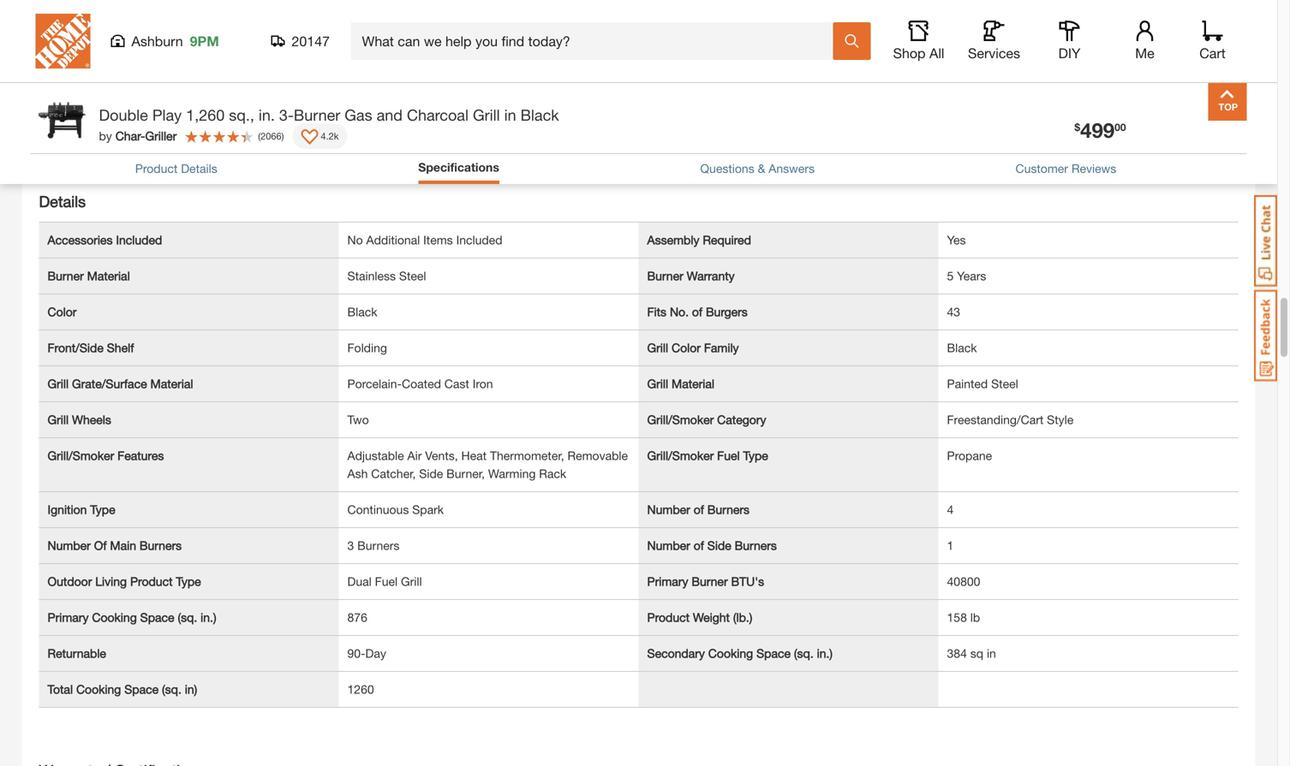 Task type: vqa. For each thing, say whether or not it's contained in the screenshot.


Task type: describe. For each thing, give the bounding box(es) containing it.
(
[[258, 130, 261, 142]]

1 included from the left
[[116, 233, 162, 247]]

burners up number of side burners
[[708, 503, 750, 517]]

material for burner material
[[87, 269, 130, 283]]

cooking for secondary
[[708, 647, 753, 661]]

cart
[[1200, 45, 1226, 61]]

no
[[347, 233, 363, 247]]

40800
[[947, 575, 981, 589]]

weight
[[693, 611, 730, 625]]

grill/smoker category
[[647, 413, 766, 427]]

questions & answers
[[700, 161, 815, 176]]

(sq. for total cooking space (sq. in)
[[162, 683, 182, 697]]

returnable
[[48, 647, 106, 661]]

coated
[[402, 377, 441, 391]]

grill for grill grate/surface material
[[48, 377, 69, 391]]

30.50
[[347, 113, 377, 127]]

49.20 in
[[947, 77, 990, 91]]

1 vertical spatial black
[[347, 305, 377, 319]]

steel for painted steel
[[992, 377, 1019, 391]]

grill for grill material
[[647, 377, 668, 391]]

5 years
[[947, 269, 987, 283]]

cart link
[[1194, 21, 1232, 62]]

assembled for assembled height (in.)
[[647, 77, 707, 91]]

assembled for assembled depth (in.)
[[48, 77, 107, 91]]

$ 499 00
[[1075, 118, 1126, 142]]

yes
[[947, 233, 966, 247]]

additional
[[366, 233, 420, 247]]

height
[[710, 77, 746, 91]]

burners right 3
[[357, 539, 400, 553]]

in.) for secondary cooking space (sq. in.)
[[817, 647, 833, 661]]

876
[[347, 611, 367, 625]]

two
[[347, 413, 369, 427]]

384
[[947, 647, 967, 661]]

outdoor living product type
[[48, 575, 201, 589]]

1 horizontal spatial material
[[150, 377, 193, 391]]

(sq. for secondary cooking space (sq. in.)
[[794, 647, 814, 661]]

grill/smoker for grill/smoker features
[[48, 449, 114, 463]]

4.2k button
[[293, 123, 347, 149]]

3-
[[279, 106, 294, 124]]

)
[[282, 130, 284, 142]]

double play 1,260 sq., in. 3-burner gas and charcoal grill in black
[[99, 106, 559, 124]]

charcoal
[[407, 106, 469, 124]]

2 included from the left
[[456, 233, 503, 247]]

0 vertical spatial details
[[181, 161, 217, 176]]

primary for primary cooking space (sq. in.)
[[48, 611, 89, 625]]

shop all button
[[892, 21, 946, 62]]

sq
[[971, 647, 984, 661]]

primary burner btu's
[[647, 575, 764, 589]]

burner warranty
[[647, 269, 735, 283]]

air
[[407, 449, 422, 463]]

sq.,
[[229, 106, 254, 124]]

in for 66.00 in
[[381, 77, 390, 91]]

wheels
[[72, 413, 111, 427]]

0 vertical spatial of
[[692, 305, 703, 319]]

features
[[118, 449, 164, 463]]

&
[[758, 161, 766, 176]]

grill grate/surface material
[[48, 377, 193, 391]]

primary for primary burner btu's
[[647, 575, 688, 589]]

ash
[[347, 467, 368, 481]]

2066
[[261, 130, 282, 142]]

90-
[[347, 647, 365, 661]]

total
[[48, 683, 73, 697]]

4.2k
[[321, 130, 339, 142]]

burner up weight
[[692, 575, 728, 589]]

burners right the "main"
[[140, 539, 182, 553]]

space for primary cooking space (sq. in.)
[[140, 611, 174, 625]]

cooking for total
[[76, 683, 121, 697]]

warranty
[[687, 269, 735, 283]]

$
[[1075, 121, 1081, 133]]

0 vertical spatial color
[[48, 305, 77, 319]]

product image image
[[35, 91, 90, 147]]

folding
[[347, 341, 387, 355]]

day
[[365, 647, 386, 661]]

cast
[[445, 377, 469, 391]]

propane
[[947, 449, 992, 463]]

display image
[[301, 129, 318, 147]]

dual
[[347, 575, 372, 589]]

5
[[947, 269, 954, 283]]

2 vertical spatial type
[[176, 575, 201, 589]]

assembled height (in.)
[[647, 77, 768, 91]]

years
[[957, 269, 987, 283]]

material for grill material
[[672, 377, 715, 391]]

1,260
[[186, 106, 225, 124]]

grill material
[[647, 377, 715, 391]]

dimensions
[[39, 36, 120, 55]]

space for total cooking space (sq. in)
[[124, 683, 159, 697]]

30.50 in
[[347, 113, 390, 127]]

space for secondary cooking space (sq. in.)
[[757, 647, 791, 661]]

1
[[947, 539, 954, 553]]

the home depot logo image
[[36, 14, 90, 69]]

stainless
[[347, 269, 396, 283]]

cooking for primary
[[92, 611, 137, 625]]

burners up btu's
[[735, 539, 777, 553]]

3
[[347, 539, 354, 553]]

required
[[703, 233, 751, 247]]

number of burners
[[647, 503, 750, 517]]

fuel for grill/smoker
[[717, 449, 740, 463]]

btu's
[[731, 575, 764, 589]]

adjustable air vents, heat thermometer, removable ash catcher, side burner, warming rack
[[347, 449, 628, 481]]

by char-griller
[[99, 129, 177, 143]]

double
[[99, 106, 148, 124]]

accessories included
[[48, 233, 162, 247]]

384 sq in
[[947, 647, 996, 661]]

in for 49.20 in
[[981, 77, 990, 91]]

live chat image
[[1254, 195, 1278, 287]]

lb
[[971, 611, 980, 625]]

specifications
[[418, 160, 499, 174]]

fuel for dual
[[375, 575, 398, 589]]

grill for grill wheels
[[48, 413, 69, 427]]

in right sq
[[987, 647, 996, 661]]



Task type: locate. For each thing, give the bounding box(es) containing it.
continuous spark
[[347, 503, 444, 517]]

primary cooking space (sq. in.)
[[48, 611, 216, 625]]

included
[[116, 233, 162, 247], [456, 233, 503, 247]]

shop
[[893, 45, 926, 61]]

of for burners
[[694, 503, 704, 517]]

play
[[152, 106, 182, 124]]

customer reviews
[[1016, 161, 1117, 176]]

porcelain-coated cast iron
[[347, 377, 493, 391]]

type right ignition
[[90, 503, 115, 517]]

fuel
[[717, 449, 740, 463], [375, 575, 398, 589]]

product up secondary
[[647, 611, 690, 625]]

assembled down the dimensions on the top left of the page
[[48, 77, 107, 91]]

1 vertical spatial in.)
[[817, 647, 833, 661]]

grill/smoker for grill/smoker fuel type
[[647, 449, 714, 463]]

( 2066 )
[[258, 130, 284, 142]]

1 horizontal spatial included
[[456, 233, 503, 247]]

customer
[[1016, 161, 1069, 176]]

0 horizontal spatial steel
[[399, 269, 426, 283]]

primary up product weight (lb.)
[[647, 575, 688, 589]]

of for side
[[694, 539, 704, 553]]

0 horizontal spatial type
[[90, 503, 115, 517]]

grill for grill color family
[[647, 341, 668, 355]]

painted steel
[[947, 377, 1019, 391]]

0 horizontal spatial included
[[116, 233, 162, 247]]

ignition
[[48, 503, 87, 517]]

burner
[[294, 106, 340, 124], [48, 269, 84, 283], [647, 269, 684, 283], [692, 575, 728, 589]]

product for product weight (lb.)
[[647, 611, 690, 625]]

1 vertical spatial product
[[130, 575, 173, 589]]

1260
[[347, 683, 374, 697]]

2 vertical spatial (sq.
[[162, 683, 182, 697]]

grill color family
[[647, 341, 739, 355]]

66.00
[[347, 77, 377, 91]]

spark
[[412, 503, 444, 517]]

of down number of burners
[[694, 539, 704, 553]]

(in.) for assembled depth (in.)
[[146, 77, 165, 91]]

included right accessories
[[116, 233, 162, 247]]

ignition type
[[48, 503, 115, 517]]

(in.) for assembled height (in.)
[[749, 77, 768, 91]]

2 vertical spatial cooking
[[76, 683, 121, 697]]

living
[[95, 575, 127, 589]]

grill left wheels
[[48, 413, 69, 427]]

product details
[[135, 161, 217, 176]]

0 horizontal spatial in.)
[[201, 611, 216, 625]]

0 horizontal spatial primary
[[48, 611, 89, 625]]

1 horizontal spatial steel
[[992, 377, 1019, 391]]

included right items
[[456, 233, 503, 247]]

burner down assembly
[[647, 269, 684, 283]]

1 horizontal spatial black
[[521, 106, 559, 124]]

in right 66.00
[[381, 77, 390, 91]]

diy button
[[1042, 21, 1097, 62]]

in)
[[185, 683, 197, 697]]

2 vertical spatial of
[[694, 539, 704, 553]]

(sq. for primary cooking space (sq. in.)
[[178, 611, 197, 625]]

reviews
[[1072, 161, 1117, 176]]

1 vertical spatial fuel
[[375, 575, 398, 589]]

fuel down category
[[717, 449, 740, 463]]

grill wheels
[[48, 413, 111, 427]]

assembled for assembled width (in.)
[[48, 113, 107, 127]]

assembly
[[647, 233, 700, 247]]

0 vertical spatial fuel
[[717, 449, 740, 463]]

services
[[968, 45, 1021, 61]]

0 vertical spatial (sq.
[[178, 611, 197, 625]]

shop all
[[893, 45, 945, 61]]

all
[[930, 45, 945, 61]]

2 horizontal spatial type
[[743, 449, 768, 463]]

0 vertical spatial type
[[743, 449, 768, 463]]

product weight (lb.)
[[647, 611, 753, 625]]

side up primary burner btu's
[[708, 539, 732, 553]]

grate/surface
[[72, 377, 147, 391]]

space down outdoor living product type at the bottom left of page
[[140, 611, 174, 625]]

1 vertical spatial side
[[708, 539, 732, 553]]

space left in)
[[124, 683, 159, 697]]

side inside adjustable air vents, heat thermometer, removable ash catcher, side burner, warming rack
[[419, 467, 443, 481]]

details up accessories
[[39, 192, 86, 211]]

type down category
[[743, 449, 768, 463]]

in right 49.20
[[981, 77, 990, 91]]

0 vertical spatial product
[[135, 161, 178, 176]]

vents,
[[425, 449, 458, 463]]

secondary
[[647, 647, 705, 661]]

assembled left height
[[647, 77, 707, 91]]

material down accessories included
[[87, 269, 130, 283]]

steel up freestanding/cart style
[[992, 377, 1019, 391]]

of
[[94, 539, 107, 553]]

1 vertical spatial primary
[[48, 611, 89, 625]]

1 horizontal spatial color
[[672, 341, 701, 355]]

2 vertical spatial black
[[947, 341, 977, 355]]

of right no. on the right top
[[692, 305, 703, 319]]

cooking down (lb.)
[[708, 647, 753, 661]]

1 vertical spatial type
[[90, 503, 115, 517]]

thermometer,
[[490, 449, 564, 463]]

number up number of side burners
[[647, 503, 690, 517]]

heat
[[461, 449, 487, 463]]

space down btu's
[[757, 647, 791, 661]]

grill/smoker features
[[48, 449, 164, 463]]

of up number of side burners
[[694, 503, 704, 517]]

43
[[947, 305, 961, 319]]

diy
[[1059, 45, 1081, 61]]

answers
[[769, 161, 815, 176]]

feedback link image
[[1254, 290, 1278, 382]]

1 vertical spatial of
[[694, 503, 704, 517]]

1 vertical spatial cooking
[[708, 647, 753, 661]]

catcher,
[[371, 467, 416, 481]]

me
[[1136, 45, 1155, 61]]

0 vertical spatial steel
[[399, 269, 426, 283]]

details down 1,260
[[181, 161, 217, 176]]

2 horizontal spatial material
[[672, 377, 715, 391]]

burner up display image
[[294, 106, 340, 124]]

color up front/side
[[48, 305, 77, 319]]

0 horizontal spatial side
[[419, 467, 443, 481]]

in for 30.50 in
[[381, 113, 390, 127]]

fuel right dual
[[375, 575, 398, 589]]

grill/smoker fuel type
[[647, 449, 768, 463]]

grill down grill color family
[[647, 377, 668, 391]]

grill/smoker for grill/smoker category
[[647, 413, 714, 427]]

0 vertical spatial in.)
[[201, 611, 216, 625]]

1 vertical spatial details
[[39, 192, 86, 211]]

primary
[[647, 575, 688, 589], [48, 611, 89, 625]]

grill down front/side
[[48, 377, 69, 391]]

(in.) right 'depth'
[[146, 77, 165, 91]]

number for number of burners
[[647, 503, 690, 517]]

1 horizontal spatial fuel
[[717, 449, 740, 463]]

499
[[1081, 118, 1115, 142]]

questions & answers button
[[700, 160, 815, 178], [700, 160, 815, 178]]

grill right dual
[[401, 575, 422, 589]]

of
[[692, 305, 703, 319], [694, 503, 704, 517], [694, 539, 704, 553]]

0 horizontal spatial details
[[39, 192, 86, 211]]

assembly required
[[647, 233, 751, 247]]

primary down outdoor at bottom left
[[48, 611, 89, 625]]

(in.) up griller
[[145, 113, 164, 127]]

2 vertical spatial space
[[124, 683, 159, 697]]

What can we help you find today? search field
[[362, 23, 832, 59]]

1 horizontal spatial type
[[176, 575, 201, 589]]

side down vents,
[[419, 467, 443, 481]]

iron
[[473, 377, 493, 391]]

product down griller
[[135, 161, 178, 176]]

158 lb
[[947, 611, 980, 625]]

4
[[947, 503, 954, 517]]

0 vertical spatial primary
[[647, 575, 688, 589]]

2 horizontal spatial black
[[947, 341, 977, 355]]

no additional items included
[[347, 233, 503, 247]]

1 horizontal spatial side
[[708, 539, 732, 553]]

1 horizontal spatial primary
[[647, 575, 688, 589]]

painted
[[947, 377, 988, 391]]

1 vertical spatial space
[[757, 647, 791, 661]]

burgers
[[706, 305, 748, 319]]

questions
[[700, 161, 755, 176]]

items
[[423, 233, 453, 247]]

cooking down living
[[92, 611, 137, 625]]

rack
[[539, 467, 567, 481]]

(in.) for assembled width (in.)
[[145, 113, 164, 127]]

(in.)
[[146, 77, 165, 91], [749, 77, 768, 91], [145, 113, 164, 127]]

in right the charcoal
[[504, 106, 516, 124]]

0 vertical spatial space
[[140, 611, 174, 625]]

accessories
[[48, 233, 113, 247]]

number of main burners
[[48, 539, 182, 553]]

number for number of side burners
[[647, 539, 690, 553]]

in.) for primary cooking space (sq. in.)
[[201, 611, 216, 625]]

number for number of main burners
[[48, 539, 91, 553]]

product right living
[[130, 575, 173, 589]]

grill/smoker down grill wheels
[[48, 449, 114, 463]]

cooking right total
[[76, 683, 121, 697]]

product for product details
[[135, 161, 178, 176]]

1 vertical spatial steel
[[992, 377, 1019, 391]]

material right grate/surface
[[150, 377, 193, 391]]

fits
[[647, 305, 667, 319]]

ashburn
[[132, 33, 183, 49]]

49.20
[[947, 77, 977, 91]]

grill/smoker
[[647, 413, 714, 427], [48, 449, 114, 463], [647, 449, 714, 463]]

depth
[[111, 77, 143, 91]]

outdoor
[[48, 575, 92, 589]]

assembled depth (in.)
[[48, 77, 165, 91]]

steel down no additional items included
[[399, 269, 426, 283]]

grill down the fits
[[647, 341, 668, 355]]

0 horizontal spatial material
[[87, 269, 130, 283]]

front/side
[[48, 341, 104, 355]]

and
[[377, 106, 403, 124]]

type up primary cooking space (sq. in.)
[[176, 575, 201, 589]]

2 vertical spatial product
[[647, 611, 690, 625]]

number left of
[[48, 539, 91, 553]]

1 horizontal spatial in.)
[[817, 647, 833, 661]]

0 horizontal spatial fuel
[[375, 575, 398, 589]]

in.
[[259, 106, 275, 124]]

0 vertical spatial black
[[521, 106, 559, 124]]

1 vertical spatial (sq.
[[794, 647, 814, 661]]

0 horizontal spatial black
[[347, 305, 377, 319]]

(in.) right height
[[749, 77, 768, 91]]

grill/smoker down grill/smoker category
[[647, 449, 714, 463]]

continuous
[[347, 503, 409, 517]]

assembled up 'by'
[[48, 113, 107, 127]]

material down grill color family
[[672, 377, 715, 391]]

steel for stainless steel
[[399, 269, 426, 283]]

1 horizontal spatial details
[[181, 161, 217, 176]]

0 vertical spatial cooking
[[92, 611, 137, 625]]

grill/smoker down grill material
[[647, 413, 714, 427]]

0 horizontal spatial color
[[48, 305, 77, 319]]

specifications button
[[418, 159, 499, 180], [418, 159, 499, 177]]

main
[[110, 539, 136, 553]]

0 vertical spatial side
[[419, 467, 443, 481]]

1 vertical spatial color
[[672, 341, 701, 355]]

grill right the charcoal
[[473, 106, 500, 124]]

in right 30.50
[[381, 113, 390, 127]]

burner,
[[447, 467, 485, 481]]

style
[[1047, 413, 1074, 427]]

158
[[947, 611, 967, 625]]

number down number of burners
[[647, 539, 690, 553]]

assembled width (in.)
[[48, 113, 164, 127]]

burner down accessories
[[48, 269, 84, 283]]

color left family
[[672, 341, 701, 355]]

freestanding/cart style
[[947, 413, 1074, 427]]

cooking
[[92, 611, 137, 625], [708, 647, 753, 661], [76, 683, 121, 697]]



